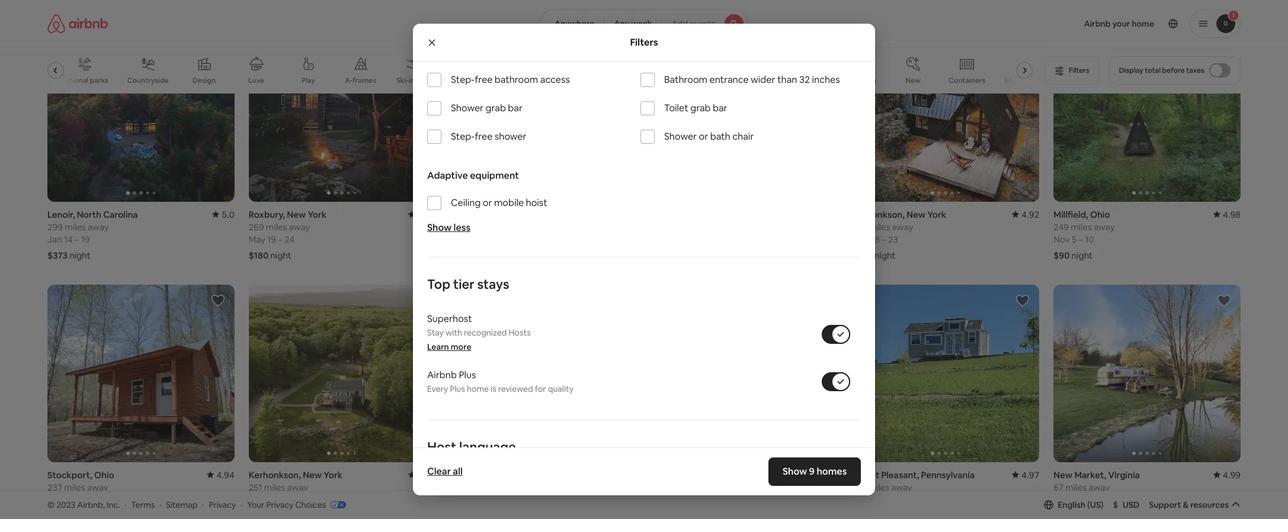 Task type: vqa. For each thing, say whether or not it's contained in the screenshot.


Task type: describe. For each thing, give the bounding box(es) containing it.
grab for shower
[[486, 102, 506, 114]]

night inside kerhonkson, new york 255 miles away dec 18 – 23 $355 night
[[875, 250, 896, 261]]

4 night from the left
[[472, 250, 493, 261]]

english (us) button
[[1044, 500, 1104, 511]]

shower or bath chair
[[665, 130, 754, 143]]

14
[[64, 234, 73, 245]]

4.86
[[418, 470, 436, 481]]

$90
[[1054, 250, 1070, 261]]

nov 1 – 6
[[652, 495, 687, 506]]

sitemap link
[[166, 500, 198, 511]]

livingston
[[450, 470, 493, 481]]

with
[[446, 328, 462, 339]]

– down livingston in the left bottom of the page
[[479, 495, 483, 506]]

nov 12 – 17
[[450, 495, 494, 506]]

host language
[[427, 439, 516, 456]]

resources
[[1191, 500, 1230, 511]]

miles inside roxbury, new york 269 miles away
[[467, 222, 489, 233]]

add to wishlist: stockport, ohio image
[[211, 294, 225, 308]]

new market, virginia 67 miles away nov 12 – 17
[[1054, 470, 1141, 506]]

& for bed
[[1020, 76, 1025, 85]]

show for show 9 homes
[[783, 466, 807, 478]]

language
[[460, 439, 516, 456]]

269 for roxbury, new york 269 miles away
[[450, 222, 466, 233]]

10 inside 'kerhonkson, new york 251 miles away nov 5 – 10'
[[280, 495, 289, 506]]

4.99 out of 5 average rating image
[[1214, 470, 1242, 481]]

miles inside millfield, ohio 249 miles away nov 5 – 10 $90 night
[[1072, 222, 1093, 233]]

3 · from the left
[[202, 500, 204, 511]]

23
[[889, 234, 899, 245]]

ceiling or mobile hoist
[[451, 197, 548, 209]]

1 17 from the left
[[485, 495, 494, 506]]

kerhonkson, new york 251 miles away nov 5 – 10
[[249, 470, 343, 506]]

2 · from the left
[[159, 500, 161, 511]]

© 2023 airbnb, inc. ·
[[47, 500, 127, 511]]

add to wishlist: lenoir, north carolina image
[[211, 33, 225, 47]]

less
[[454, 222, 471, 234]]

kerhonkson, new york 255 miles away dec 18 – 23 $355 night
[[853, 209, 947, 261]]

(us)
[[1088, 500, 1104, 511]]

67
[[1054, 482, 1064, 494]]

5.0 out of 5 average rating image
[[212, 209, 235, 220]]

in/out
[[409, 76, 429, 85]]

away for 251 miles away
[[287, 482, 308, 494]]

2 privacy from the left
[[266, 500, 294, 511]]

show for show less
[[427, 222, 452, 234]]

$180 night
[[450, 250, 493, 261]]

miles for 255 miles away
[[870, 222, 891, 233]]

night inside millfield, ohio 249 miles away nov 5 – 10 $90 night
[[1072, 250, 1093, 261]]

$
[[1114, 500, 1119, 511]]

usd
[[1124, 500, 1140, 511]]

4.88
[[821, 470, 839, 481]]

terms · sitemap · privacy
[[131, 500, 236, 511]]

parks
[[90, 76, 108, 85]]

than
[[778, 74, 798, 86]]

virginia
[[1109, 470, 1141, 481]]

24
[[285, 234, 295, 245]]

your privacy choices
[[247, 500, 326, 511]]

yurts
[[801, 76, 818, 85]]

1 inside stockport, ohio 237 miles away feb 1 – 6
[[64, 495, 68, 506]]

– inside lenoir, north carolina 299 miles away jan 14 – 19 $373 night
[[75, 234, 79, 245]]

group for 4.86 out of 5 average rating image
[[249, 285, 436, 463]]

any week
[[614, 18, 653, 29]]

millfield, ohio 249 miles away nov 5 – 10 $90 night
[[1054, 209, 1116, 261]]

away for 255 miles away
[[893, 222, 914, 233]]

9
[[809, 466, 815, 478]]

ski-
[[397, 76, 409, 85]]

millfield,
[[1054, 209, 1089, 220]]

grid
[[580, 76, 594, 85]]

show 9 homes link
[[769, 458, 861, 487]]

your
[[247, 500, 265, 511]]

frames
[[353, 76, 376, 85]]

19 inside roxbury, new york 269 miles away may 19 – 24 $180 night
[[267, 234, 276, 245]]

roxbury, new york 269 miles away
[[450, 209, 528, 233]]

miles for 269 miles away
[[266, 222, 287, 233]]

filters
[[630, 36, 658, 48]]

stockport,
[[47, 470, 92, 481]]

superhost stay with recognized hosts learn more
[[427, 313, 531, 353]]

show map
[[617, 448, 658, 459]]

entrance
[[710, 74, 749, 86]]

york for kerhonkson, new york 255 miles away dec 18 – 23 $355 night
[[928, 209, 947, 220]]

ohio for millfield, ohio
[[1091, 209, 1111, 220]]

17 inside new market, virginia 67 miles away nov 12 – 17
[[1090, 495, 1098, 506]]

stay
[[427, 328, 444, 339]]

bathroom entrance wider than 32 inches
[[665, 74, 841, 86]]

mobile
[[494, 197, 524, 209]]

your privacy choices link
[[247, 500, 346, 512]]

$ usd
[[1114, 500, 1140, 511]]

guests
[[690, 18, 716, 29]]

tier
[[453, 276, 475, 293]]

equipment
[[470, 170, 519, 182]]

vineyards
[[741, 76, 774, 85]]

new inside 'kerhonkson, new york 251 miles away nov 5 – 10'
[[303, 470, 322, 481]]

kerhonkson, for 251
[[249, 470, 301, 481]]

filters dialog
[[413, 0, 876, 520]]

4.97 out of 5 average rating image
[[1013, 470, 1040, 481]]

miles for 299 miles away
[[65, 222, 86, 233]]

1 · from the left
[[125, 500, 127, 511]]

bar for shower grab bar
[[508, 102, 523, 114]]

stays
[[478, 276, 510, 293]]

5 inside 'kerhonkson, new york 251 miles away nov 5 – 10'
[[267, 495, 272, 506]]

bathroom
[[665, 74, 708, 86]]

add to wishlist: millfield, ohio image
[[1218, 33, 1232, 47]]

– inside the mount pleasant, pennsylvania 136 miles away nov 20 – 25
[[883, 495, 888, 506]]

2 1 from the left
[[670, 495, 673, 506]]

add to wishlist: kerhonkson, new york image for 4.86
[[412, 294, 426, 308]]

$349
[[652, 250, 673, 261]]

stockport, ohio 237 miles away feb 1 – 6
[[47, 470, 114, 506]]

a-
[[345, 76, 353, 85]]

bed
[[1005, 76, 1018, 85]]

choices
[[296, 500, 326, 511]]

new inside new market, virginia 67 miles away nov 12 – 17
[[1054, 470, 1073, 481]]

– down show map button
[[675, 495, 680, 506]]

1 privacy from the left
[[209, 500, 236, 511]]

32
[[800, 74, 810, 86]]

step- for step-free bathroom access
[[451, 74, 475, 86]]

136
[[853, 482, 867, 494]]

shower for shower grab bar
[[451, 102, 484, 114]]

4.94 out of 5 average rating image
[[207, 470, 235, 481]]

toilet
[[665, 102, 689, 114]]

toilet grab bar
[[665, 102, 728, 114]]

add to wishlist: new market, virginia image
[[1218, 294, 1232, 308]]

4.97 for pennsylvania
[[1022, 470, 1040, 481]]

profile element
[[763, 0, 1242, 47]]

away inside millfield, ohio 249 miles away nov 5 – 10 $90 night
[[1095, 222, 1116, 233]]

design
[[193, 76, 216, 85]]



Task type: locate. For each thing, give the bounding box(es) containing it.
new
[[906, 76, 921, 85], [287, 209, 306, 220], [489, 209, 507, 220], [907, 209, 926, 220], [303, 470, 322, 481], [525, 470, 544, 481], [1054, 470, 1073, 481]]

1 free from the top
[[475, 74, 493, 86]]

step- up shower grab bar
[[451, 74, 475, 86]]

recognized
[[464, 328, 507, 339]]

1 horizontal spatial shower
[[665, 130, 697, 143]]

pennsylvania
[[922, 470, 976, 481]]

miles inside kerhonkson, new york 255 miles away dec 18 – 23 $355 night
[[870, 222, 891, 233]]

– inside stockport, ohio 237 miles away feb 1 – 6
[[70, 495, 75, 506]]

miles down the stockport,
[[64, 482, 85, 494]]

0 vertical spatial 10
[[1086, 234, 1095, 245]]

top
[[427, 276, 451, 293]]

miles down ceiling
[[467, 222, 489, 233]]

ohio up inc.
[[94, 470, 114, 481]]

away up '23'
[[893, 222, 914, 233]]

12 left (us)
[[1073, 495, 1081, 506]]

3 night from the left
[[271, 250, 292, 261]]

add to wishlist: roxbury, new york image
[[412, 33, 426, 47]]

manor,
[[495, 470, 523, 481]]

away down 'ceiling or mobile hoist'
[[491, 222, 512, 233]]

0 horizontal spatial shower
[[451, 102, 484, 114]]

1 horizontal spatial show
[[617, 448, 638, 459]]

night right $349
[[674, 250, 696, 261]]

· right inc.
[[125, 500, 127, 511]]

night inside roxbury, new york 269 miles away may 19 – 24 $180 night
[[271, 250, 292, 261]]

0 vertical spatial 5
[[1073, 234, 1077, 245]]

2 269 from the left
[[450, 222, 466, 233]]

grab right toilet
[[691, 102, 711, 114]]

2 night from the left
[[674, 250, 696, 261]]

0 horizontal spatial kerhonkson,
[[249, 470, 301, 481]]

1 6 from the left
[[77, 495, 82, 506]]

1 horizontal spatial &
[[1184, 500, 1189, 511]]

1 vertical spatial free
[[475, 130, 493, 143]]

miles for 67 miles away
[[1066, 482, 1088, 494]]

1 vertical spatial 4.97
[[1022, 470, 1040, 481]]

off-
[[553, 76, 566, 85]]

miles for 251 miles away
[[264, 482, 286, 494]]

2023
[[56, 500, 75, 511]]

1 vertical spatial &
[[1184, 500, 1189, 511]]

bar up bath
[[713, 102, 728, 114]]

airbnb,
[[77, 500, 105, 511]]

2 step- from the top
[[451, 130, 475, 143]]

night right $90
[[1072, 250, 1093, 261]]

– right 18
[[882, 234, 887, 245]]

miles inside new market, virginia 67 miles away nov 12 – 17
[[1066, 482, 1088, 494]]

17 right english
[[1090, 495, 1098, 506]]

1 roxbury, from the left
[[249, 209, 285, 220]]

1 horizontal spatial privacy
[[266, 500, 294, 511]]

map
[[640, 448, 658, 459]]

1 horizontal spatial 19
[[267, 234, 276, 245]]

12 inside new market, virginia 67 miles away nov 12 – 17
[[1073, 495, 1081, 506]]

bar for toilet grab bar
[[713, 102, 728, 114]]

10
[[1086, 234, 1095, 245], [280, 495, 289, 506]]

– right 14
[[75, 234, 79, 245]]

5
[[1073, 234, 1077, 245], [267, 495, 272, 506]]

0 vertical spatial free
[[475, 74, 493, 86]]

york inside roxbury, new york 269 miles away may 19 – 24 $180 night
[[308, 209, 327, 220]]

away inside roxbury, new york 269 miles away
[[491, 222, 512, 233]]

reviewed
[[498, 384, 534, 395]]

0 horizontal spatial 12
[[468, 495, 477, 506]]

for
[[535, 384, 546, 395]]

miles right 67
[[1066, 482, 1088, 494]]

nov down all
[[450, 495, 466, 506]]

show for show map
[[617, 448, 638, 459]]

4.92 out of 5 average rating image
[[1013, 209, 1040, 220]]

17 down livingston in the left bottom of the page
[[485, 495, 494, 506]]

& inside group
[[1020, 76, 1025, 85]]

1 vertical spatial add to wishlist: kerhonkson, new york image
[[412, 294, 426, 308]]

national parks
[[60, 76, 108, 85]]

5 down millfield,
[[1073, 234, 1077, 245]]

every
[[427, 384, 448, 395]]

1 horizontal spatial 17
[[1090, 495, 1098, 506]]

privacy
[[209, 500, 236, 511], [266, 500, 294, 511]]

ohio for stockport, ohio
[[94, 470, 114, 481]]

homes
[[817, 466, 847, 478]]

269 up may
[[249, 222, 264, 233]]

york for roxbury, new york 269 miles away may 19 – 24 $180 night
[[308, 209, 327, 220]]

2 free from the top
[[475, 130, 493, 143]]

show inside show 9 homes link
[[783, 466, 807, 478]]

$180 down may
[[249, 250, 269, 261]]

privacy down 4.94 out of 5 average rating image
[[209, 500, 236, 511]]

4 · from the left
[[241, 500, 243, 511]]

1 12 from the left
[[468, 495, 477, 506]]

away for 136 miles away
[[892, 482, 913, 494]]

nov down 251
[[249, 495, 265, 506]]

6 night from the left
[[1072, 250, 1093, 261]]

6 inside stockport, ohio 237 miles away feb 1 – 6
[[77, 495, 82, 506]]

10 down millfield,
[[1086, 234, 1095, 245]]

nov inside new market, virginia 67 miles away nov 12 – 17
[[1054, 495, 1071, 506]]

1 vertical spatial shower
[[665, 130, 697, 143]]

nov inside 'kerhonkson, new york 251 miles away nov 5 – 10'
[[249, 495, 265, 506]]

19 inside lenoir, north carolina 299 miles away jan 14 – 19 $373 night
[[81, 234, 90, 245]]

0 horizontal spatial privacy
[[209, 500, 236, 511]]

hoist
[[526, 197, 548, 209]]

1 vertical spatial 5
[[267, 495, 272, 506]]

group for 4.92 out of 5 average rating image
[[853, 24, 1040, 202]]

0 horizontal spatial &
[[1020, 76, 1025, 85]]

– left 24
[[278, 234, 283, 245]]

privacy link
[[209, 500, 236, 511]]

miles up 20
[[869, 482, 890, 494]]

2 horizontal spatial show
[[783, 466, 807, 478]]

· right terms
[[159, 500, 161, 511]]

show less
[[427, 222, 471, 234]]

1 horizontal spatial bar
[[713, 102, 728, 114]]

add to wishlist: kerhonkson, new york image
[[1016, 33, 1031, 47], [412, 294, 426, 308]]

nov inside the mount pleasant, pennsylvania 136 miles away nov 20 – 25
[[853, 495, 869, 506]]

1 down show map button
[[670, 495, 673, 506]]

1 $180 from the left
[[249, 250, 269, 261]]

10 left choices
[[280, 495, 289, 506]]

$355
[[853, 250, 873, 261]]

1 horizontal spatial 10
[[1086, 234, 1095, 245]]

0 vertical spatial add to wishlist: kerhonkson, new york image
[[1016, 33, 1031, 47]]

1 bar from the left
[[508, 102, 523, 114]]

– inside new market, virginia 67 miles away nov 12 – 17
[[1083, 495, 1088, 506]]

pleasant,
[[882, 470, 920, 481]]

$180 down less
[[450, 250, 470, 261]]

249
[[1054, 222, 1070, 233]]

1 horizontal spatial 12
[[1073, 495, 1081, 506]]

night up stays
[[472, 250, 493, 261]]

the-
[[566, 76, 580, 85]]

– down millfield,
[[1079, 234, 1084, 245]]

away down the 'north'
[[88, 222, 109, 233]]

bath
[[711, 130, 731, 143]]

group for the 5.0 out of 5 average rating icon
[[47, 24, 235, 202]]

night down 24
[[271, 250, 292, 261]]

kerhonkson, for 255
[[853, 209, 905, 220]]

roxbury,
[[249, 209, 285, 220], [450, 209, 487, 220]]

0 horizontal spatial add to wishlist: kerhonkson, new york image
[[412, 294, 426, 308]]

miles inside 'kerhonkson, new york 251 miles away nov 5 – 10'
[[264, 482, 286, 494]]

1 vertical spatial step-
[[451, 130, 475, 143]]

4.86 out of 5 average rating image
[[409, 470, 436, 481]]

4.97 out of 5 average rating image
[[409, 209, 436, 220]]

add guests
[[672, 18, 716, 29]]

1 vertical spatial plus
[[450, 384, 465, 395]]

1 1 from the left
[[64, 495, 68, 506]]

bathroom
[[495, 74, 539, 86]]

0 horizontal spatial 10
[[280, 495, 289, 506]]

1 vertical spatial show
[[617, 448, 638, 459]]

roxbury, up less
[[450, 209, 487, 220]]

bar down the farms on the top left of the page
[[508, 102, 523, 114]]

kerhonkson, up 255
[[853, 209, 905, 220]]

none search field containing anywhere
[[540, 9, 749, 38]]

or left bath
[[699, 130, 709, 143]]

· left privacy link
[[202, 500, 204, 511]]

york inside 'kerhonkson, new york 251 miles away nov 5 – 10'
[[324, 470, 343, 481]]

york for roxbury, new york 269 miles away
[[509, 209, 528, 220]]

1 horizontal spatial roxbury,
[[450, 209, 487, 220]]

& for support
[[1184, 500, 1189, 511]]

show left map
[[617, 448, 638, 459]]

miles inside the mount pleasant, pennsylvania 136 miles away nov 20 – 25
[[869, 482, 890, 494]]

away inside kerhonkson, new york 255 miles away dec 18 – 23 $355 night
[[893, 222, 914, 233]]

1 horizontal spatial 4.97
[[1022, 470, 1040, 481]]

night down 14
[[69, 250, 91, 261]]

night
[[69, 250, 91, 261], [674, 250, 696, 261], [271, 250, 292, 261], [472, 250, 493, 261], [875, 250, 896, 261], [1072, 250, 1093, 261]]

– right your
[[274, 495, 278, 506]]

add guests button
[[662, 9, 749, 38]]

$373
[[47, 250, 68, 261]]

shower down domes
[[451, 102, 484, 114]]

shower for shower or bath chair
[[665, 130, 697, 143]]

0 horizontal spatial grab
[[486, 102, 506, 114]]

5 inside millfield, ohio 249 miles away nov 5 – 10 $90 night
[[1073, 234, 1077, 245]]

miles up 24
[[266, 222, 287, 233]]

livingston manor, new york
[[450, 470, 565, 481]]

nov down '136'
[[853, 495, 869, 506]]

clear all
[[427, 466, 463, 478]]

show 9 homes
[[783, 466, 847, 478]]

2 vertical spatial show
[[783, 466, 807, 478]]

5.0
[[222, 209, 235, 220]]

roxbury, inside roxbury, new york 269 miles away may 19 – 24 $180 night
[[249, 209, 285, 220]]

away inside lenoir, north carolina 299 miles away jan 14 – 19 $373 night
[[88, 222, 109, 233]]

step- down shower grab bar
[[451, 130, 475, 143]]

shower
[[451, 102, 484, 114], [665, 130, 697, 143]]

4.99
[[1224, 470, 1242, 481]]

1 19 from the left
[[81, 234, 90, 245]]

0 horizontal spatial 4.97
[[418, 209, 436, 220]]

5 night from the left
[[875, 250, 896, 261]]

1 horizontal spatial 5
[[1073, 234, 1077, 245]]

shower down toilet
[[665, 130, 697, 143]]

0 horizontal spatial 6
[[77, 495, 82, 506]]

night down '23'
[[875, 250, 896, 261]]

step- for step-free shower
[[451, 130, 475, 143]]

0 horizontal spatial 5
[[267, 495, 272, 506]]

5 right your
[[267, 495, 272, 506]]

269 inside roxbury, new york 269 miles away
[[450, 222, 466, 233]]

step-
[[451, 74, 475, 86], [451, 130, 475, 143]]

away inside the mount pleasant, pennsylvania 136 miles away nov 20 – 25
[[892, 482, 913, 494]]

plus up "home"
[[459, 369, 476, 382]]

4.88 out of 5 average rating image
[[811, 470, 839, 481]]

quality
[[548, 384, 574, 395]]

play
[[302, 76, 315, 85]]

free left the shower
[[475, 130, 493, 143]]

amazing
[[613, 76, 642, 85]]

ceiling
[[451, 197, 481, 209]]

show
[[427, 222, 452, 234], [617, 448, 638, 459], [783, 466, 807, 478]]

away inside stockport, ohio 237 miles away feb 1 – 6
[[87, 482, 108, 494]]

0 horizontal spatial 17
[[485, 495, 494, 506]]

away inside 'kerhonkson, new york 251 miles away nov 5 – 10'
[[287, 482, 308, 494]]

pools
[[644, 76, 662, 85]]

2 $180 from the left
[[450, 250, 470, 261]]

2 grab from the left
[[691, 102, 711, 114]]

269 down ceiling
[[450, 222, 466, 233]]

miles inside roxbury, new york 269 miles away may 19 – 24 $180 night
[[266, 222, 287, 233]]

0 vertical spatial or
[[699, 130, 709, 143]]

shower grab bar
[[451, 102, 523, 114]]

0 horizontal spatial 19
[[81, 234, 90, 245]]

12 down livingston in the left bottom of the page
[[468, 495, 477, 506]]

None search field
[[540, 9, 749, 38]]

& right bed
[[1020, 76, 1025, 85]]

access
[[541, 74, 570, 86]]

2 6 from the left
[[682, 495, 687, 506]]

or left mobile
[[483, 197, 492, 209]]

away right the 249
[[1095, 222, 1116, 233]]

before
[[1163, 66, 1186, 75]]

– inside millfield, ohio 249 miles away nov 5 – 10 $90 night
[[1079, 234, 1084, 245]]

– inside 'kerhonkson, new york 251 miles away nov 5 – 10'
[[274, 495, 278, 506]]

1 269 from the left
[[249, 222, 264, 233]]

0 vertical spatial step-
[[451, 74, 475, 86]]

2 17 from the left
[[1090, 495, 1098, 506]]

19 right may
[[267, 234, 276, 245]]

away
[[88, 222, 109, 233], [289, 222, 310, 233], [491, 222, 512, 233], [893, 222, 914, 233], [1095, 222, 1116, 233], [87, 482, 108, 494], [287, 482, 308, 494], [892, 482, 913, 494], [1089, 482, 1110, 494]]

roxbury, up may
[[249, 209, 285, 220]]

2 bar from the left
[[713, 102, 728, 114]]

plus right the every
[[450, 384, 465, 395]]

miles for 136 miles away
[[869, 482, 890, 494]]

miles right 251
[[264, 482, 286, 494]]

kerhonkson, up 251
[[249, 470, 301, 481]]

2 roxbury, from the left
[[450, 209, 487, 220]]

show down 4.97 out of 5 average rating icon
[[427, 222, 452, 234]]

1 horizontal spatial kerhonkson,
[[853, 209, 905, 220]]

– left the 25
[[883, 495, 888, 506]]

4.97
[[418, 209, 436, 220], [1022, 470, 1040, 481]]

away for 299 miles away
[[88, 222, 109, 233]]

0 horizontal spatial ohio
[[94, 470, 114, 481]]

25
[[890, 495, 900, 506]]

amazing pools
[[613, 76, 662, 85]]

0 vertical spatial plus
[[459, 369, 476, 382]]

1 horizontal spatial grab
[[691, 102, 711, 114]]

away for 269 miles away
[[289, 222, 310, 233]]

nov inside millfield, ohio 249 miles away nov 5 – 10 $90 night
[[1054, 234, 1071, 245]]

1 vertical spatial ohio
[[94, 470, 114, 481]]

1 horizontal spatial 6
[[682, 495, 687, 506]]

$349 night
[[652, 250, 696, 261]]

0 horizontal spatial or
[[483, 197, 492, 209]]

terms link
[[131, 500, 155, 511]]

2 12 from the left
[[1073, 495, 1081, 506]]

add to wishlist: mount pleasant, pennsylvania image
[[1016, 294, 1031, 308]]

grab for toilet
[[691, 102, 711, 114]]

display
[[1120, 66, 1144, 75]]

kerhonkson, inside kerhonkson, new york 255 miles away dec 18 – 23 $355 night
[[853, 209, 905, 220]]

0 horizontal spatial bar
[[508, 102, 523, 114]]

– right feb
[[70, 495, 75, 506]]

away inside new market, virginia 67 miles away nov 12 – 17
[[1089, 482, 1110, 494]]

show left "9"
[[783, 466, 807, 478]]

miles inside stockport, ohio 237 miles away feb 1 – 6
[[64, 482, 85, 494]]

0 vertical spatial 4.97
[[418, 209, 436, 220]]

week
[[632, 18, 653, 29]]

group for 4.97 out of 5 average rating icon
[[249, 24, 436, 202]]

1 vertical spatial kerhonkson,
[[249, 470, 301, 481]]

1 horizontal spatial 1
[[670, 495, 673, 506]]

1 horizontal spatial add to wishlist: kerhonkson, new york image
[[1016, 33, 1031, 47]]

0 vertical spatial ohio
[[1091, 209, 1111, 220]]

miles down millfield,
[[1072, 222, 1093, 233]]

group for 4.88 out of 5 average rating icon
[[652, 285, 839, 463]]

4.97 for york
[[418, 209, 436, 220]]

0 horizontal spatial 269
[[249, 222, 264, 233]]

luxe
[[249, 76, 264, 85]]

away inside roxbury, new york 269 miles away may 19 – 24 $180 night
[[289, 222, 310, 233]]

0 vertical spatial show
[[427, 222, 452, 234]]

1 step- from the top
[[451, 74, 475, 86]]

york inside roxbury, new york 269 miles away
[[509, 209, 528, 220]]

away up your privacy choices link
[[287, 482, 308, 494]]

privacy right your
[[266, 500, 294, 511]]

1 vertical spatial or
[[483, 197, 492, 209]]

away up 24
[[289, 222, 310, 233]]

1 grab from the left
[[486, 102, 506, 114]]

nov down the 249
[[1054, 234, 1071, 245]]

free up shower grab bar
[[475, 74, 493, 86]]

new inside roxbury, new york 269 miles away
[[489, 209, 507, 220]]

mount pleasant, pennsylvania 136 miles away nov 20 – 25
[[853, 470, 976, 506]]

learn
[[427, 342, 449, 353]]

ohio inside millfield, ohio 249 miles away nov 5 – 10 $90 night
[[1091, 209, 1111, 220]]

0 horizontal spatial show
[[427, 222, 452, 234]]

group for 4.98 out of 5 average rating image
[[1054, 24, 1242, 202]]

york inside kerhonkson, new york 255 miles away dec 18 – 23 $355 night
[[928, 209, 947, 220]]

more
[[451, 342, 472, 353]]

ohio inside stockport, ohio 237 miles away feb 1 – 6
[[94, 470, 114, 481]]

ohio right millfield,
[[1091, 209, 1111, 220]]

night inside lenoir, north carolina 299 miles away jan 14 – 19 $373 night
[[69, 250, 91, 261]]

· left your
[[241, 500, 243, 511]]

0 horizontal spatial $180
[[249, 250, 269, 261]]

1 vertical spatial 10
[[280, 495, 289, 506]]

nov
[[1054, 234, 1071, 245], [652, 495, 668, 506], [249, 495, 265, 506], [450, 495, 466, 506], [853, 495, 869, 506], [1054, 495, 1071, 506]]

0 vertical spatial &
[[1020, 76, 1025, 85]]

10 inside millfield, ohio 249 miles away nov 5 – 10 $90 night
[[1086, 234, 1095, 245]]

miles inside lenoir, north carolina 299 miles away jan 14 – 19 $373 night
[[65, 222, 86, 233]]

ski-in/out
[[397, 76, 429, 85]]

york for kerhonkson, new york 251 miles away nov 5 – 10
[[324, 470, 343, 481]]

$180
[[249, 250, 269, 261], [450, 250, 470, 261]]

roxbury, inside roxbury, new york 269 miles away
[[450, 209, 487, 220]]

free for shower
[[475, 130, 493, 143]]

anywhere
[[555, 18, 595, 29]]

shower
[[495, 130, 527, 143]]

free for bathroom
[[475, 74, 493, 86]]

group for 4.94 out of 5 average rating image
[[47, 285, 235, 463]]

camping
[[846, 76, 877, 85]]

host
[[427, 439, 457, 456]]

new inside roxbury, new york 269 miles away may 19 – 24 $180 night
[[287, 209, 306, 220]]

0 horizontal spatial 1
[[64, 495, 68, 506]]

plus
[[459, 369, 476, 382], [450, 384, 465, 395]]

away for 67 miles away
[[1089, 482, 1110, 494]]

miles up 14
[[65, 222, 86, 233]]

1 night from the left
[[69, 250, 91, 261]]

group for 4.99 out of 5 average rating icon
[[1054, 285, 1242, 463]]

269 for roxbury, new york 269 miles away may 19 – 24 $180 night
[[249, 222, 264, 233]]

251
[[249, 482, 262, 494]]

1
[[64, 495, 68, 506], [670, 495, 673, 506]]

– inside roxbury, new york 269 miles away may 19 – 24 $180 night
[[278, 234, 283, 245]]

group containing national parks
[[47, 47, 1062, 94]]

support
[[1150, 500, 1182, 511]]

or for ceiling
[[483, 197, 492, 209]]

miles up 18
[[870, 222, 891, 233]]

kerhonkson, inside 'kerhonkson, new york 251 miles away nov 5 – 10'
[[249, 470, 301, 481]]

& right support
[[1184, 500, 1189, 511]]

19 right 14
[[81, 234, 90, 245]]

feb
[[47, 495, 63, 506]]

nov down map
[[652, 495, 668, 506]]

4.98
[[1224, 209, 1242, 220]]

12
[[468, 495, 477, 506], [1073, 495, 1081, 506]]

inc.
[[107, 500, 120, 511]]

display total before taxes button
[[1110, 56, 1242, 85]]

group for 4.97 out of 5 average rating image
[[853, 285, 1040, 463]]

away down "pleasant,"
[[892, 482, 913, 494]]

roxbury, for roxbury, new york 269 miles away
[[450, 209, 487, 220]]

1 horizontal spatial $180
[[450, 250, 470, 261]]

269 inside roxbury, new york 269 miles away may 19 – 24 $180 night
[[249, 222, 264, 233]]

lenoir,
[[47, 209, 75, 220]]

1 horizontal spatial ohio
[[1091, 209, 1111, 220]]

0 vertical spatial shower
[[451, 102, 484, 114]]

0 horizontal spatial roxbury,
[[249, 209, 285, 220]]

add to wishlist: kerhonkson, new york image for 4.92
[[1016, 33, 1031, 47]]

bed & breakfasts
[[1005, 76, 1062, 85]]

away down market,
[[1089, 482, 1110, 494]]

dec
[[853, 234, 870, 245]]

1 right feb
[[64, 495, 68, 506]]

4.98 out of 5 average rating image
[[1214, 209, 1242, 220]]

$180 inside roxbury, new york 269 miles away may 19 – 24 $180 night
[[249, 250, 269, 261]]

nov down 67
[[1054, 495, 1071, 506]]

roxbury, new york 269 miles away may 19 – 24 $180 night
[[249, 209, 327, 261]]

– inside kerhonkson, new york 255 miles away dec 18 – 23 $355 night
[[882, 234, 887, 245]]

anywhere button
[[540, 9, 605, 38]]

1 horizontal spatial or
[[699, 130, 709, 143]]

or for shower
[[699, 130, 709, 143]]

group
[[47, 24, 235, 202], [249, 24, 436, 202], [450, 24, 825, 202], [652, 24, 839, 202], [853, 24, 1040, 202], [1054, 24, 1242, 202], [47, 47, 1062, 94], [47, 285, 235, 463], [249, 285, 436, 463], [450, 285, 637, 463], [652, 285, 839, 463], [853, 285, 1040, 463], [1054, 285, 1242, 463]]

20
[[871, 495, 881, 506]]

– left (us)
[[1083, 495, 1088, 506]]

roxbury, for roxbury, new york 269 miles away may 19 – 24 $180 night
[[249, 209, 285, 220]]

grab up step-free shower
[[486, 102, 506, 114]]

away up airbnb,
[[87, 482, 108, 494]]

show inside show map button
[[617, 448, 638, 459]]

free
[[475, 74, 493, 86], [475, 130, 493, 143]]

18
[[872, 234, 880, 245]]

1 horizontal spatial 269
[[450, 222, 466, 233]]

©
[[47, 500, 55, 511]]

north
[[77, 209, 101, 220]]

new inside kerhonkson, new york 255 miles away dec 18 – 23 $355 night
[[907, 209, 926, 220]]

sitemap
[[166, 500, 198, 511]]

adaptive
[[427, 170, 468, 182]]

2 19 from the left
[[267, 234, 276, 245]]

0 vertical spatial kerhonkson,
[[853, 209, 905, 220]]

top tier stays
[[427, 276, 510, 293]]



